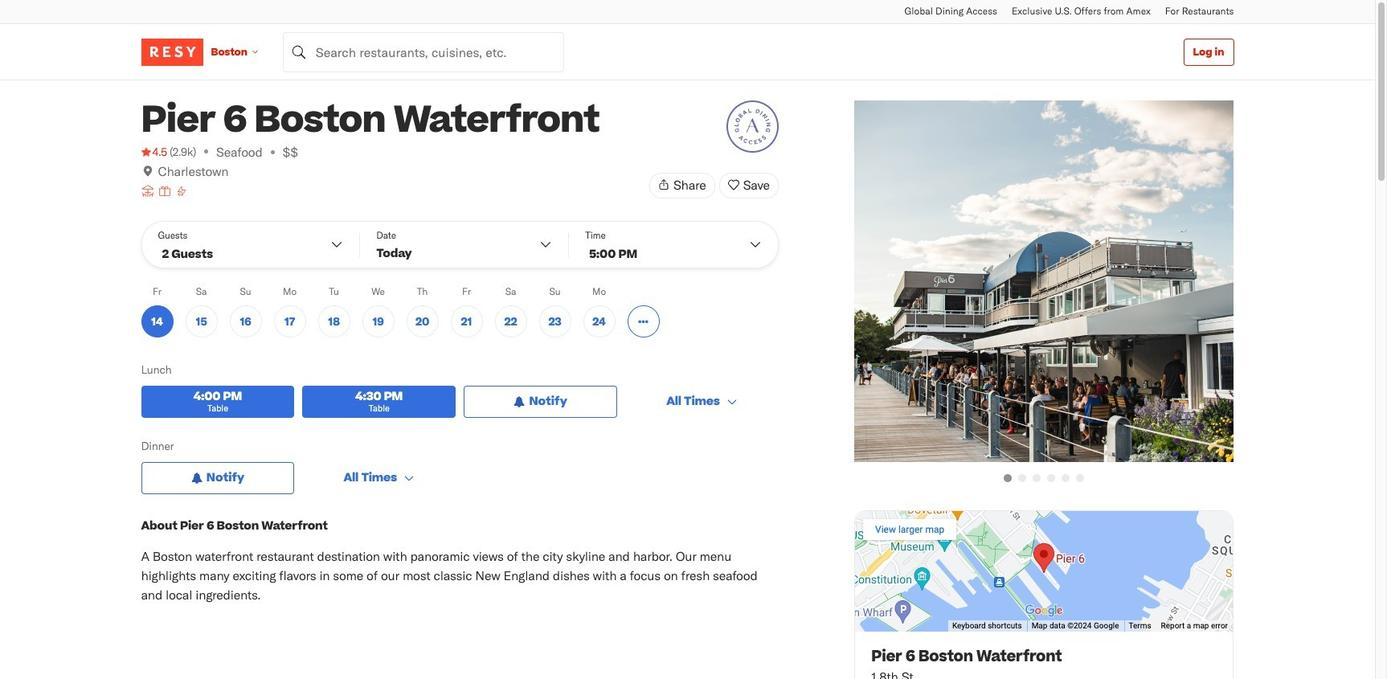 Task type: vqa. For each thing, say whether or not it's contained in the screenshot.
the Search restaurants, cuisines, etc. text field
yes



Task type: locate. For each thing, give the bounding box(es) containing it.
None field
[[283, 32, 564, 72]]

4.5 out of 5 stars image
[[141, 144, 167, 160]]

Search restaurants, cuisines, etc. text field
[[283, 32, 564, 72]]



